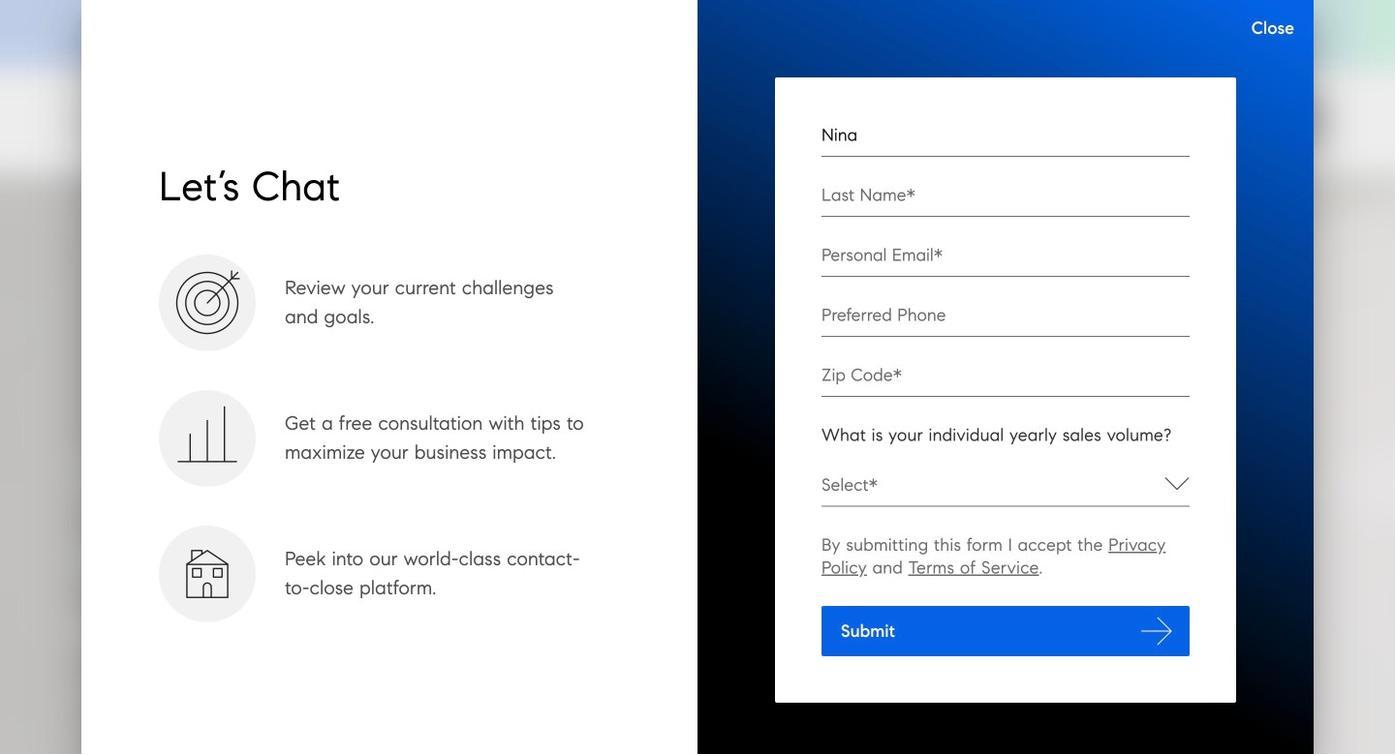 Task type: locate. For each thing, give the bounding box(es) containing it.
First Name text field
[[822, 125, 1190, 157]]

Preferred Phone text field
[[822, 305, 1190, 337]]

dialog
[[0, 0, 1395, 755]]



Task type: vqa. For each thing, say whether or not it's contained in the screenshot.
first  image from right
no



Task type: describe. For each thing, give the bounding box(es) containing it.
Personal Email text field
[[822, 245, 1190, 277]]

Last Name text field
[[822, 185, 1190, 217]]

Zip Code text field
[[822, 365, 1190, 397]]

home page image
[[70, 111, 212, 131]]



